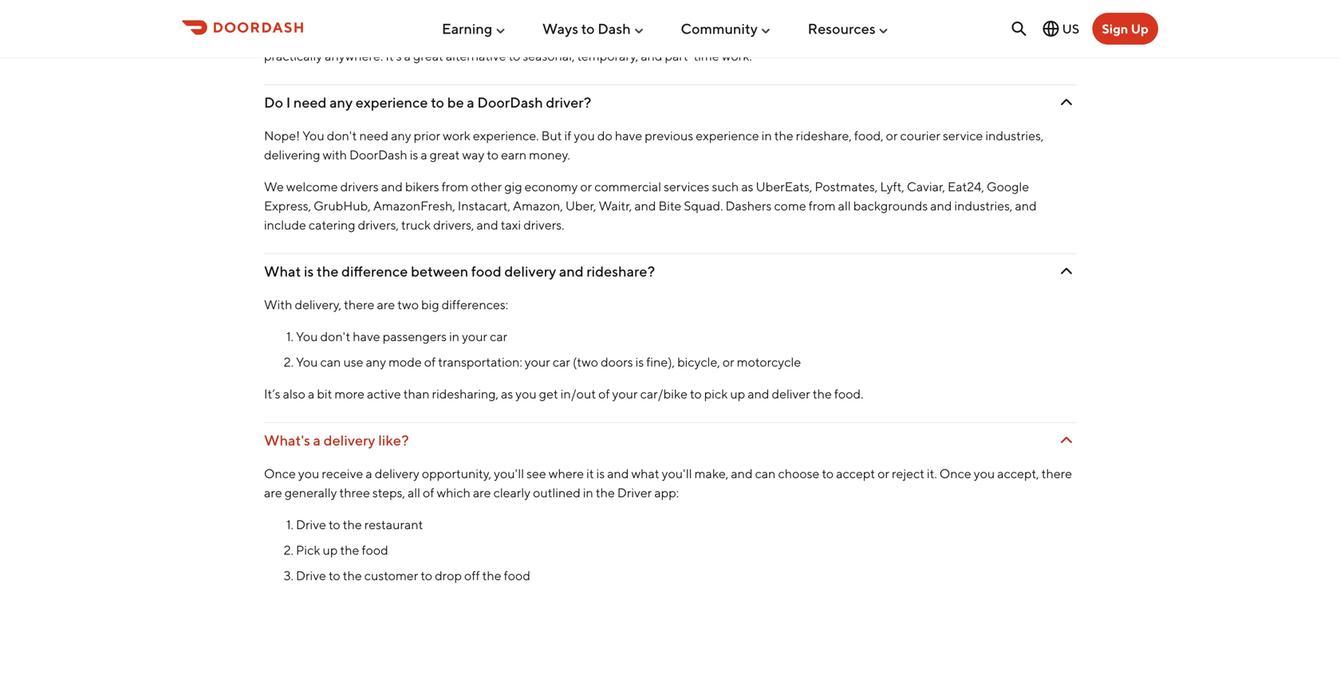 Task type: locate. For each thing, give the bounding box(es) containing it.
bite
[[659, 198, 682, 213]]

1 vertical spatial experience
[[696, 128, 760, 143]]

1 horizontal spatial as
[[742, 179, 754, 194]]

a right what's
[[313, 432, 321, 449]]

1 horizontal spatial need
[[359, 128, 389, 143]]

of inside you can dash whenever you want, meaning you are in control of how many hours you want to dash per day or per week -- and you can dash practically anywhere. it's a great alternative to seasonal, temporary, and part-time work.
[[609, 29, 621, 44]]

0 vertical spatial from
[[442, 179, 469, 194]]

a right it's
[[404, 48, 411, 63]]

0 vertical spatial all
[[839, 198, 851, 213]]

in up ubereats,
[[762, 128, 772, 143]]

you right if on the top of page
[[574, 128, 595, 143]]

1 horizontal spatial from
[[809, 198, 836, 213]]

1 vertical spatial industries,
[[955, 198, 1013, 213]]

is right the what at top
[[304, 263, 314, 280]]

of
[[609, 29, 621, 44], [424, 355, 436, 370], [599, 387, 610, 402], [423, 486, 434, 501]]

0 horizontal spatial need
[[294, 94, 327, 111]]

big
[[421, 297, 439, 312]]

1 horizontal spatial per
[[875, 29, 894, 44]]

see
[[527, 466, 546, 482]]

chevron down image
[[1057, 262, 1077, 281], [1057, 431, 1077, 450]]

or right day
[[860, 29, 872, 44]]

drive down pick
[[296, 569, 326, 584]]

delivery inside once you receive a delivery opportunity, you'll see where it is and what you'll make, and can choose to accept or reject it. once you accept, there are generally three steps, all of which are clearly outlined in the driver app:
[[375, 466, 420, 482]]

economy
[[525, 179, 578, 194]]

two
[[398, 297, 419, 312]]

earning link
[[442, 14, 507, 44]]

globe line image
[[1042, 19, 1061, 38]]

0 horizontal spatial there
[[344, 297, 375, 312]]

us
[[1063, 21, 1080, 36]]

drivers, left the truck
[[358, 217, 399, 233]]

truck
[[401, 217, 431, 233]]

in/out
[[561, 387, 596, 402]]

0 horizontal spatial car
[[490, 329, 508, 344]]

services
[[664, 179, 710, 194]]

a down prior
[[421, 147, 427, 162]]

need right i
[[294, 94, 327, 111]]

squad.
[[684, 198, 723, 213]]

have inside the 'nope! you don't need any prior work experience. but if you do have previous experience in the rideshare, food, or courier service industries, delivering with doordash is a great way to earn money.'
[[615, 128, 643, 143]]

in
[[553, 29, 563, 44], [762, 128, 772, 143], [449, 329, 460, 344], [583, 486, 594, 501]]

you up delivering
[[303, 128, 325, 143]]

and left rideshare?
[[559, 263, 584, 280]]

1 vertical spatial doordash
[[350, 147, 408, 162]]

1 horizontal spatial there
[[1042, 466, 1073, 482]]

2 you'll from the left
[[662, 466, 692, 482]]

is
[[410, 147, 418, 162], [304, 263, 314, 280], [636, 355, 644, 370], [597, 466, 605, 482]]

previous
[[645, 128, 694, 143]]

2 drive from the top
[[296, 569, 326, 584]]

receive
[[322, 466, 363, 482]]

0 vertical spatial industries,
[[986, 128, 1044, 143]]

google
[[987, 179, 1030, 194]]

or up uber, at the left top
[[581, 179, 592, 194]]

1 horizontal spatial up
[[731, 387, 746, 402]]

need up drivers at the left of page
[[359, 128, 389, 143]]

you inside the 'nope! you don't need any prior work experience. but if you do have previous experience in the rideshare, food, or courier service industries, delivering with doordash is a great way to earn money.'
[[303, 128, 325, 143]]

differences:
[[442, 297, 508, 312]]

the left driver
[[596, 486, 615, 501]]

1 vertical spatial chevron down image
[[1057, 431, 1077, 450]]

1 horizontal spatial experience
[[696, 128, 760, 143]]

you can dash whenever you want, meaning you are in control of how many hours you want to dash per day or per week -- and you can dash practically anywhere. it's a great alternative to seasonal, temporary, and part-time work.
[[264, 29, 1035, 63]]

drive up pick
[[296, 518, 326, 533]]

as up dashers on the top right of page
[[742, 179, 754, 194]]

do i need any experience to be a doordash driver?
[[264, 94, 592, 111]]

1 per from the left
[[816, 29, 835, 44]]

to inside once you receive a delivery opportunity, you'll see where it is and what you'll make, and can choose to accept or reject it. once you accept, there are generally three steps, all of which are clearly outlined in the driver app:
[[822, 466, 834, 482]]

and up driver
[[608, 466, 629, 482]]

1 vertical spatial from
[[809, 198, 836, 213]]

0 vertical spatial drive
[[296, 518, 326, 533]]

1 vertical spatial have
[[353, 329, 380, 344]]

dash right want
[[786, 29, 814, 44]]

1 - from the left
[[929, 29, 932, 44]]

you left accept,
[[974, 466, 995, 482]]

1 vertical spatial need
[[359, 128, 389, 143]]

and down instacart,
[[477, 217, 499, 233]]

2 horizontal spatial any
[[391, 128, 411, 143]]

pick
[[704, 387, 728, 402]]

dash up anywhere.
[[312, 29, 339, 44]]

day
[[837, 29, 858, 44]]

0 horizontal spatial per
[[816, 29, 835, 44]]

from left other
[[442, 179, 469, 194]]

to inside the 'nope! you don't need any prior work experience. but if you do have previous experience in the rideshare, food, or courier service industries, delivering with doordash is a great way to earn money.'
[[487, 147, 499, 162]]

1 chevron down image from the top
[[1057, 262, 1077, 281]]

you right "week"
[[961, 29, 982, 44]]

a up three
[[366, 466, 372, 482]]

1 horizontal spatial food
[[471, 263, 502, 280]]

industries, up google
[[986, 128, 1044, 143]]

you left get
[[516, 387, 537, 402]]

eat24,
[[948, 179, 985, 194]]

1 drive from the top
[[296, 518, 326, 533]]

0 vertical spatial delivery
[[505, 263, 556, 280]]

or inside you can dash whenever you want, meaning you are in control of how many hours you want to dash per day or per week -- and you can dash practically anywhere. it's a great alternative to seasonal, temporary, and part-time work.
[[860, 29, 872, 44]]

doordash up drivers at the left of page
[[350, 147, 408, 162]]

community link
[[681, 14, 773, 44]]

you up practically
[[264, 29, 286, 44]]

lyft,
[[881, 179, 905, 194]]

2 horizontal spatial dash
[[1008, 29, 1035, 44]]

can left choose
[[755, 466, 776, 482]]

0 vertical spatial doordash
[[477, 94, 543, 111]]

and
[[937, 29, 959, 44], [641, 48, 663, 63], [381, 179, 403, 194], [635, 198, 656, 213], [931, 198, 952, 213], [1016, 198, 1037, 213], [477, 217, 499, 233], [559, 263, 584, 280], [748, 387, 770, 402], [608, 466, 629, 482], [731, 466, 753, 482]]

in inside once you receive a delivery opportunity, you'll see where it is and what you'll make, and can choose to accept or reject it. once you accept, there are generally three steps, all of which are clearly outlined in the driver app:
[[583, 486, 594, 501]]

temporary,
[[577, 48, 639, 63]]

1 vertical spatial as
[[501, 387, 513, 402]]

0 horizontal spatial drivers,
[[358, 217, 399, 233]]

you inside you can dash whenever you want, meaning you are in control of how many hours you want to dash per day or per week -- and you can dash practically anywhere. it's a great alternative to seasonal, temporary, and part-time work.
[[264, 29, 286, 44]]

of left which
[[423, 486, 434, 501]]

where
[[549, 466, 584, 482]]

1 horizontal spatial dash
[[786, 29, 814, 44]]

pick up the food
[[296, 543, 388, 558]]

to left be
[[431, 94, 445, 111]]

a inside once you receive a delivery opportunity, you'll see where it is and what you'll make, and can choose to accept or reject it. once you accept, there are generally three steps, all of which are clearly outlined in the driver app:
[[366, 466, 372, 482]]

can left use
[[320, 355, 341, 370]]

have up use
[[353, 329, 380, 344]]

bicycle,
[[678, 355, 721, 370]]

once
[[264, 466, 296, 482], [940, 466, 972, 482]]

any inside the 'nope! you don't need any prior work experience. but if you do have previous experience in the rideshare, food, or courier service industries, delivering with doordash is a great way to earn money.'
[[391, 128, 411, 143]]

want,
[[423, 29, 454, 44]]

your down doors
[[613, 387, 638, 402]]

food down drive to the restaurant
[[362, 543, 388, 558]]

do
[[264, 94, 283, 111]]

like?
[[378, 432, 409, 449]]

per left "week"
[[875, 29, 894, 44]]

experience up 'such'
[[696, 128, 760, 143]]

great down want,
[[413, 48, 444, 63]]

restaurant
[[365, 518, 423, 533]]

1 horizontal spatial you'll
[[662, 466, 692, 482]]

you can use any mode of transportation: your car (two doors is fine), bicycle, or motorcycle
[[296, 355, 801, 370]]

great
[[413, 48, 444, 63], [430, 147, 460, 162]]

0 vertical spatial as
[[742, 179, 754, 194]]

0 horizontal spatial food
[[362, 543, 388, 558]]

experience down it's
[[356, 94, 428, 111]]

drop
[[435, 569, 462, 584]]

need
[[294, 94, 327, 111], [359, 128, 389, 143]]

delivery down drivers.
[[505, 263, 556, 280]]

it's
[[386, 48, 402, 63]]

amazonfresh,
[[373, 198, 456, 213]]

your
[[462, 329, 488, 344], [525, 355, 551, 370], [613, 387, 638, 402]]

food up differences:
[[471, 263, 502, 280]]

to
[[582, 20, 595, 37], [772, 29, 784, 44], [509, 48, 521, 63], [431, 94, 445, 111], [487, 147, 499, 162], [690, 387, 702, 402], [822, 466, 834, 482], [329, 518, 341, 533], [329, 569, 341, 584], [421, 569, 433, 584]]

industries, inside the 'nope! you don't need any prior work experience. but if you do have previous experience in the rideshare, food, or courier service industries, delivering with doordash is a great way to earn money.'
[[986, 128, 1044, 143]]

industries,
[[986, 128, 1044, 143], [955, 198, 1013, 213]]

1 vertical spatial great
[[430, 147, 460, 162]]

all down postmates,
[[839, 198, 851, 213]]

you up also
[[296, 355, 318, 370]]

what
[[264, 263, 301, 280]]

0 vertical spatial chevron down image
[[1057, 262, 1077, 281]]

you
[[400, 29, 421, 44], [509, 29, 530, 44], [718, 29, 739, 44], [961, 29, 982, 44], [574, 128, 595, 143], [516, 387, 537, 402], [298, 466, 320, 482], [974, 466, 995, 482]]

to up 'pick up the food'
[[329, 518, 341, 533]]

up right the pick
[[731, 387, 746, 402]]

1 horizontal spatial all
[[839, 198, 851, 213]]

with
[[264, 297, 292, 312]]

all right steps,
[[408, 486, 421, 501]]

you'll up app:
[[662, 466, 692, 482]]

from
[[442, 179, 469, 194], [809, 198, 836, 213]]

2 vertical spatial your
[[613, 387, 638, 402]]

to inside ways to dash link
[[582, 20, 595, 37]]

any down anywhere.
[[330, 94, 353, 111]]

you down "delivery,"
[[296, 329, 318, 344]]

nope!
[[264, 128, 300, 143]]

of right in/out
[[599, 387, 610, 402]]

don't inside the 'nope! you don't need any prior work experience. but if you do have previous experience in the rideshare, food, or courier service industries, delivering with doordash is a great way to earn money.'
[[327, 128, 357, 143]]

and down many
[[641, 48, 663, 63]]

you up seasonal,
[[509, 29, 530, 44]]

driver?
[[546, 94, 592, 111]]

car left (two
[[553, 355, 571, 370]]

bit
[[317, 387, 332, 402]]

0 horizontal spatial your
[[462, 329, 488, 344]]

don't up "with"
[[327, 128, 357, 143]]

you
[[264, 29, 286, 44], [303, 128, 325, 143], [296, 329, 318, 344], [296, 355, 318, 370]]

there inside once you receive a delivery opportunity, you'll see where it is and what you'll make, and can choose to accept or reject it. once you accept, there are generally three steps, all of which are clearly outlined in the driver app:
[[1042, 466, 1073, 482]]

the left rideshare, at top
[[775, 128, 794, 143]]

from down postmates,
[[809, 198, 836, 213]]

a
[[404, 48, 411, 63], [467, 94, 475, 111], [421, 147, 427, 162], [308, 387, 315, 402], [313, 432, 321, 449], [366, 466, 372, 482]]

in down it
[[583, 486, 594, 501]]

0 vertical spatial great
[[413, 48, 444, 63]]

great inside you can dash whenever you want, meaning you are in control of how many hours you want to dash per day or per week -- and you can dash practically anywhere. it's a great alternative to seasonal, temporary, and part-time work.
[[413, 48, 444, 63]]

you up work.
[[718, 29, 739, 44]]

passengers
[[383, 329, 447, 344]]

0 horizontal spatial as
[[501, 387, 513, 402]]

gig
[[505, 179, 522, 194]]

0 horizontal spatial from
[[442, 179, 469, 194]]

2 drivers, from the left
[[433, 217, 474, 233]]

delivery up 'receive' in the bottom of the page
[[324, 432, 376, 449]]

0 vertical spatial have
[[615, 128, 643, 143]]

0 vertical spatial need
[[294, 94, 327, 111]]

0 vertical spatial don't
[[327, 128, 357, 143]]

need inside the 'nope! you don't need any prior work experience. but if you do have previous experience in the rideshare, food, or courier service industries, delivering with doordash is a great way to earn money.'
[[359, 128, 389, 143]]

welcome
[[286, 179, 338, 194]]

and left bite
[[635, 198, 656, 213]]

are right which
[[473, 486, 491, 501]]

is right it
[[597, 466, 605, 482]]

1 horizontal spatial any
[[366, 355, 386, 370]]

per
[[816, 29, 835, 44], [875, 29, 894, 44]]

you'll
[[494, 466, 524, 482], [662, 466, 692, 482]]

1 horizontal spatial drivers,
[[433, 217, 474, 233]]

are left generally
[[264, 486, 282, 501]]

0 horizontal spatial you'll
[[494, 466, 524, 482]]

nope! you don't need any prior work experience. but if you do have previous experience in the rideshare, food, or courier service industries, delivering with doordash is a great way to earn money.
[[264, 128, 1044, 162]]

there down difference
[[344, 297, 375, 312]]

to left dash
[[582, 20, 595, 37]]

your up transportation:
[[462, 329, 488, 344]]

if
[[565, 128, 572, 143]]

what's
[[264, 432, 310, 449]]

dash
[[312, 29, 339, 44], [786, 29, 814, 44], [1008, 29, 1035, 44]]

are up seasonal,
[[532, 29, 551, 44]]

your up get
[[525, 355, 551, 370]]

any for mode
[[366, 355, 386, 370]]

doordash
[[477, 94, 543, 111], [350, 147, 408, 162]]

drive
[[296, 518, 326, 533], [296, 569, 326, 584]]

but
[[542, 128, 562, 143]]

0 vertical spatial up
[[731, 387, 746, 402]]

dash left globe line icon
[[1008, 29, 1035, 44]]

0 horizontal spatial dash
[[312, 29, 339, 44]]

1 horizontal spatial have
[[615, 128, 643, 143]]

in inside you can dash whenever you want, meaning you are in control of how many hours you want to dash per day or per week -- and you can dash practically anywhere. it's a great alternative to seasonal, temporary, and part-time work.
[[553, 29, 563, 44]]

customer
[[365, 569, 418, 584]]

2 horizontal spatial your
[[613, 387, 638, 402]]

there right accept,
[[1042, 466, 1073, 482]]

doordash up experience.
[[477, 94, 543, 111]]

there
[[344, 297, 375, 312], [1042, 466, 1073, 482]]

caviar,
[[907, 179, 946, 194]]

and down caviar,
[[931, 198, 952, 213]]

0 vertical spatial any
[[330, 94, 353, 111]]

0 vertical spatial car
[[490, 329, 508, 344]]

what's a delivery like?
[[264, 432, 409, 449]]

0 horizontal spatial any
[[330, 94, 353, 111]]

0 vertical spatial food
[[471, 263, 502, 280]]

0 horizontal spatial all
[[408, 486, 421, 501]]

2 vertical spatial any
[[366, 355, 386, 370]]

with
[[323, 147, 347, 162]]

any right use
[[366, 355, 386, 370]]

it's also a bit more active than ridesharing, as you get in/out of your car/bike to pick up and deliver the food.
[[264, 387, 864, 402]]

all
[[839, 198, 851, 213], [408, 486, 421, 501]]

delivery up steps,
[[375, 466, 420, 482]]

amazon,
[[513, 198, 563, 213]]

food right off
[[504, 569, 531, 584]]

2 vertical spatial delivery
[[375, 466, 420, 482]]

postmates,
[[815, 179, 878, 194]]

2 chevron down image from the top
[[1057, 431, 1077, 450]]

all inside once you receive a delivery opportunity, you'll see where it is and what you'll make, and can choose to accept or reject it. once you accept, there are generally three steps, all of which are clearly outlined in the driver app:
[[408, 486, 421, 501]]

0 horizontal spatial up
[[323, 543, 338, 558]]

once down what's
[[264, 466, 296, 482]]

any for experience
[[330, 94, 353, 111]]

1 vertical spatial any
[[391, 128, 411, 143]]

are inside you can dash whenever you want, meaning you are in control of how many hours you want to dash per day or per week -- and you can dash practically anywhere. it's a great alternative to seasonal, temporary, and part-time work.
[[532, 29, 551, 44]]

1 vertical spatial don't
[[320, 329, 351, 344]]

how
[[623, 29, 647, 44]]

or left reject
[[878, 466, 890, 482]]

0 horizontal spatial once
[[264, 466, 296, 482]]

0 horizontal spatial doordash
[[350, 147, 408, 162]]

in up transportation:
[[449, 329, 460, 344]]

you up generally
[[298, 466, 320, 482]]

1 vertical spatial drive
[[296, 569, 326, 584]]

active
[[367, 387, 401, 402]]

1 vertical spatial all
[[408, 486, 421, 501]]

the left food.
[[813, 387, 832, 402]]

2 vertical spatial food
[[504, 569, 531, 584]]

it
[[587, 466, 594, 482]]

1 vertical spatial up
[[323, 543, 338, 558]]

0 vertical spatial experience
[[356, 94, 428, 111]]

drive to the customer to drop off the food
[[296, 569, 531, 584]]

in up seasonal,
[[553, 29, 563, 44]]

1 vertical spatial your
[[525, 355, 551, 370]]

1 vertical spatial food
[[362, 543, 388, 558]]

1 horizontal spatial once
[[940, 466, 972, 482]]

can left globe line icon
[[985, 29, 1006, 44]]

industries, inside we welcome drivers and bikers from other gig economy or commercial services such as ubereats, postmates, lyft, caviar, eat24, google express, grubhub, amazonfresh, instacart, amazon, uber, waitr, and bite squad. dashers come from all backgrounds and industries, and include catering drivers, truck drivers, and taxi drivers.
[[955, 198, 1013, 213]]

you inside the 'nope! you don't need any prior work experience. but if you do have previous experience in the rideshare, food, or courier service industries, delivering with doordash is a great way to earn money.'
[[574, 128, 595, 143]]

or right food,
[[886, 128, 898, 143]]

1 vertical spatial car
[[553, 355, 571, 370]]

the up 'pick up the food'
[[343, 518, 362, 533]]

1 dash from the left
[[312, 29, 339, 44]]

drivers, down instacart,
[[433, 217, 474, 233]]

(two
[[573, 355, 599, 370]]

0 horizontal spatial have
[[353, 329, 380, 344]]

you for you don't have passengers in your car
[[296, 329, 318, 344]]

1 vertical spatial there
[[1042, 466, 1073, 482]]

the down drive to the restaurant
[[340, 543, 359, 558]]



Task type: vqa. For each thing, say whether or not it's contained in the screenshot.
other
yes



Task type: describe. For each thing, give the bounding box(es) containing it.
ways
[[543, 20, 579, 37]]

drive to the restaurant
[[296, 518, 423, 533]]

also
[[283, 387, 306, 402]]

it's
[[264, 387, 281, 402]]

1 horizontal spatial your
[[525, 355, 551, 370]]

a inside you can dash whenever you want, meaning you are in control of how many hours you want to dash per day or per week -- and you can dash practically anywhere. it's a great alternative to seasonal, temporary, and part-time work.
[[404, 48, 411, 63]]

to down 'pick up the food'
[[329, 569, 341, 584]]

up
[[1131, 21, 1149, 36]]

get
[[539, 387, 558, 402]]

courier
[[901, 128, 941, 143]]

doordash inside the 'nope! you don't need any prior work experience. but if you do have previous experience in the rideshare, food, or courier service industries, delivering with doordash is a great way to earn money.'
[[350, 147, 408, 162]]

is inside once you receive a delivery opportunity, you'll see where it is and what you'll make, and can choose to accept or reject it. once you accept, there are generally three steps, all of which are clearly outlined in the driver app:
[[597, 466, 605, 482]]

we
[[264, 179, 284, 194]]

and right make,
[[731, 466, 753, 482]]

part-
[[665, 48, 694, 63]]

do
[[598, 128, 613, 143]]

earn
[[501, 147, 527, 162]]

or inside we welcome drivers and bikers from other gig economy or commercial services such as ubereats, postmates, lyft, caviar, eat24, google express, grubhub, amazonfresh, instacart, amazon, uber, waitr, and bite squad. dashers come from all backgrounds and industries, and include catering drivers, truck drivers, and taxi drivers.
[[581, 179, 592, 194]]

2 - from the left
[[932, 29, 935, 44]]

to right want
[[772, 29, 784, 44]]

to left drop
[[421, 569, 433, 584]]

a left bit
[[308, 387, 315, 402]]

1 vertical spatial delivery
[[324, 432, 376, 449]]

rideshare,
[[796, 128, 852, 143]]

2 once from the left
[[940, 466, 972, 482]]

and right "week"
[[937, 29, 959, 44]]

time
[[694, 48, 720, 63]]

experience.
[[473, 128, 539, 143]]

to left the pick
[[690, 387, 702, 402]]

can up practically
[[289, 29, 309, 44]]

catering
[[309, 217, 356, 233]]

reject
[[892, 466, 925, 482]]

1 horizontal spatial car
[[553, 355, 571, 370]]

include
[[264, 217, 306, 233]]

taxi
[[501, 217, 521, 233]]

and down google
[[1016, 198, 1037, 213]]

earning
[[442, 20, 493, 37]]

once you receive a delivery opportunity, you'll see where it is and what you'll make, and can choose to accept or reject it. once you accept, there are generally three steps, all of which are clearly outlined in the driver app:
[[264, 466, 1073, 501]]

driver
[[618, 486, 652, 501]]

2 horizontal spatial food
[[504, 569, 531, 584]]

and up amazonfresh,
[[381, 179, 403, 194]]

in inside the 'nope! you don't need any prior work experience. but if you do have previous experience in the rideshare, food, or courier service industries, delivering with doordash is a great way to earn money.'
[[762, 128, 772, 143]]

with delivery, there are two big differences:
[[264, 297, 508, 312]]

2 dash from the left
[[786, 29, 814, 44]]

accept,
[[998, 466, 1040, 482]]

generally
[[285, 486, 337, 501]]

2 per from the left
[[875, 29, 894, 44]]

clearly
[[494, 486, 531, 501]]

a right be
[[467, 94, 475, 111]]

whenever
[[341, 29, 397, 44]]

money.
[[529, 147, 570, 162]]

service
[[943, 128, 984, 143]]

the inside the 'nope! you don't need any prior work experience. but if you do have previous experience in the rideshare, food, or courier service industries, delivering with doordash is a great way to earn money.'
[[775, 128, 794, 143]]

it.
[[927, 466, 938, 482]]

all inside we welcome drivers and bikers from other gig economy or commercial services such as ubereats, postmates, lyft, caviar, eat24, google express, grubhub, amazonfresh, instacart, amazon, uber, waitr, and bite squad. dashers come from all backgrounds and industries, and include catering drivers, truck drivers, and taxi drivers.
[[839, 198, 851, 213]]

what
[[632, 466, 660, 482]]

mode
[[389, 355, 422, 370]]

the down 'pick up the food'
[[343, 569, 362, 584]]

1 once from the left
[[264, 466, 296, 482]]

of inside once you receive a delivery opportunity, you'll see where it is and what you'll make, and can choose to accept or reject it. once you accept, there are generally three steps, all of which are clearly outlined in the driver app:
[[423, 486, 434, 501]]

is inside the 'nope! you don't need any prior work experience. but if you do have previous experience in the rideshare, food, or courier service industries, delivering with doordash is a great way to earn money.'
[[410, 147, 418, 162]]

the right off
[[483, 569, 502, 584]]

backgrounds
[[854, 198, 928, 213]]

is left fine), in the bottom of the page
[[636, 355, 644, 370]]

are left two
[[377, 297, 395, 312]]

three
[[340, 486, 370, 501]]

0 vertical spatial there
[[344, 297, 375, 312]]

1 drivers, from the left
[[358, 217, 399, 233]]

week
[[896, 29, 926, 44]]

1 you'll from the left
[[494, 466, 524, 482]]

doors
[[601, 355, 633, 370]]

seasonal,
[[523, 48, 575, 63]]

come
[[774, 198, 807, 213]]

1 horizontal spatial doordash
[[477, 94, 543, 111]]

car/bike
[[641, 387, 688, 402]]

chevron down image
[[1057, 93, 1077, 112]]

dash
[[598, 20, 631, 37]]

ways to dash link
[[543, 14, 645, 44]]

many
[[650, 29, 681, 44]]

uber,
[[566, 198, 597, 213]]

a inside the 'nope! you don't need any prior work experience. but if you do have previous experience in the rideshare, food, or courier service industries, delivering with doordash is a great way to earn money.'
[[421, 147, 427, 162]]

or right the bicycle,
[[723, 355, 735, 370]]

pick
[[296, 543, 320, 558]]

drivers.
[[524, 217, 565, 233]]

you up it's
[[400, 29, 421, 44]]

chevron down image for what's a delivery like?
[[1057, 431, 1077, 450]]

what is the difference between food delivery and rideshare?
[[264, 263, 655, 280]]

sign up
[[1102, 21, 1149, 36]]

delivery,
[[295, 297, 342, 312]]

can inside once you receive a delivery opportunity, you'll see where it is and what you'll make, and can choose to accept or reject it. once you accept, there are generally three steps, all of which are clearly outlined in the driver app:
[[755, 466, 776, 482]]

you for you can use any mode of transportation: your car (two doors is fine), bicycle, or motorcycle
[[296, 355, 318, 370]]

or inside once you receive a delivery opportunity, you'll see where it is and what you'll make, and can choose to accept or reject it. once you accept, there are generally three steps, all of which are clearly outlined in the driver app:
[[878, 466, 890, 482]]

deliver
[[772, 387, 811, 402]]

hours
[[683, 29, 716, 44]]

experience inside the 'nope! you don't need any prior work experience. but if you do have previous experience in the rideshare, food, or courier service industries, delivering with doordash is a great way to earn money.'
[[696, 128, 760, 143]]

you for you can dash whenever you want, meaning you are in control of how many hours you want to dash per day or per week -- and you can dash practically anywhere. it's a great alternative to seasonal, temporary, and part-time work.
[[264, 29, 286, 44]]

of right mode
[[424, 355, 436, 370]]

off
[[465, 569, 480, 584]]

choose
[[778, 466, 820, 482]]

work.
[[722, 48, 752, 63]]

3 dash from the left
[[1008, 29, 1035, 44]]

chevron down image for what is the difference between food delivery and rideshare?
[[1057, 262, 1077, 281]]

ways to dash
[[543, 20, 631, 37]]

0 horizontal spatial experience
[[356, 94, 428, 111]]

and left deliver
[[748, 387, 770, 402]]

0 vertical spatial your
[[462, 329, 488, 344]]

the inside once you receive a delivery opportunity, you'll see where it is and what you'll make, and can choose to accept or reject it. once you accept, there are generally three steps, all of which are clearly outlined in the driver app:
[[596, 486, 615, 501]]

resources
[[808, 20, 876, 37]]

as inside we welcome drivers and bikers from other gig economy or commercial services such as ubereats, postmates, lyft, caviar, eat24, google express, grubhub, amazonfresh, instacart, amazon, uber, waitr, and bite squad. dashers come from all backgrounds and industries, and include catering drivers, truck drivers, and taxi drivers.
[[742, 179, 754, 194]]

more
[[335, 387, 365, 402]]

great inside the 'nope! you don't need any prior work experience. but if you do have previous experience in the rideshare, food, or courier service industries, delivering with doordash is a great way to earn money.'
[[430, 147, 460, 162]]

to left seasonal,
[[509, 48, 521, 63]]

ridesharing,
[[432, 387, 499, 402]]

way
[[462, 147, 485, 162]]

drive for drive to the restaurant
[[296, 518, 326, 533]]

food.
[[835, 387, 864, 402]]

work
[[443, 128, 471, 143]]

use
[[344, 355, 364, 370]]

make,
[[695, 466, 729, 482]]

delivering
[[264, 147, 320, 162]]

or inside the 'nope! you don't need any prior work experience. but if you do have previous experience in the rideshare, food, or courier service industries, delivering with doordash is a great way to earn money.'
[[886, 128, 898, 143]]

waitr,
[[599, 198, 632, 213]]

food,
[[855, 128, 884, 143]]

other
[[471, 179, 502, 194]]

steps,
[[373, 486, 405, 501]]

sign
[[1102, 21, 1129, 36]]

drive for drive to the customer to drop off the food
[[296, 569, 326, 584]]

we welcome drivers and bikers from other gig economy or commercial services such as ubereats, postmates, lyft, caviar, eat24, google express, grubhub, amazonfresh, instacart, amazon, uber, waitr, and bite squad. dashers come from all backgrounds and industries, and include catering drivers, truck drivers, and taxi drivers.
[[264, 179, 1037, 233]]

resources link
[[808, 14, 890, 44]]

such
[[712, 179, 739, 194]]

dashers
[[726, 198, 772, 213]]

the up "delivery,"
[[317, 263, 339, 280]]

instacart,
[[458, 198, 511, 213]]



